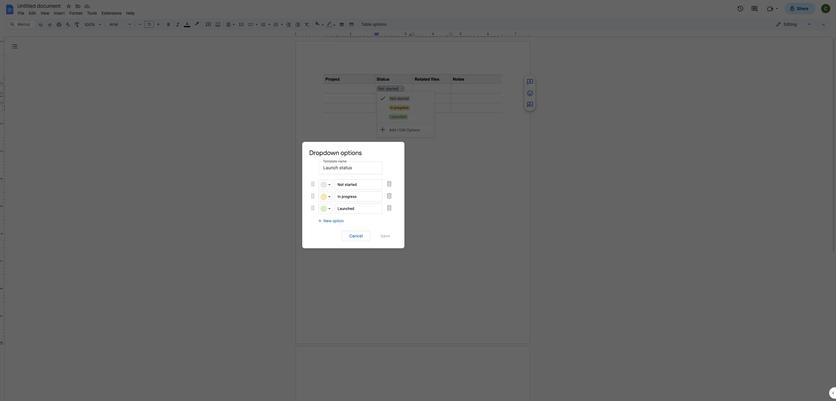 Task type: vqa. For each thing, say whether or not it's contained in the screenshot.
the bottom Delete option image
yes



Task type: describe. For each thing, give the bounding box(es) containing it.
2 size image from the top
[[527, 101, 534, 108]]

Star checkbox
[[65, 2, 73, 10]]

dropdown options application
[[0, 0, 837, 402]]

cancel button
[[342, 231, 370, 241]]

cancel
[[349, 234, 363, 239]]

save
[[381, 234, 390, 239]]

size image
[[527, 90, 534, 97]]

dropdown options dialog
[[302, 142, 405, 248]]

1 value field from the top
[[335, 180, 382, 190]]

options
[[407, 128, 420, 133]]

started
[[397, 96, 409, 101]]

drag image for 2nd value 'field' from the top of the dropdown options dialog
[[309, 193, 316, 200]]

container image
[[379, 104, 386, 111]]

add / edit options
[[389, 128, 420, 133]]

menu bar banner
[[0, 0, 837, 402]]

option
[[333, 219, 344, 223]]

add / edit options button
[[377, 125, 434, 135]]

table
[[361, 22, 372, 27]]

dropdown options heading
[[309, 149, 367, 157]]

save button
[[374, 231, 397, 241]]

progress
[[394, 106, 409, 110]]

in progress
[[390, 106, 409, 110]]

new
[[324, 219, 332, 223]]

share. private to only me. image
[[790, 6, 795, 11]]

dropdown options
[[309, 149, 362, 157]]



Task type: locate. For each thing, give the bounding box(es) containing it.
template
[[323, 159, 337, 163]]

Rename text field
[[15, 2, 64, 9]]

0 vertical spatial value field
[[335, 180, 382, 190]]

3 value field from the top
[[335, 204, 382, 214]]

0 horizontal spatial options
[[341, 149, 362, 157]]

delete option image
[[386, 181, 393, 187], [386, 193, 393, 200]]

0 vertical spatial drag image
[[309, 181, 316, 187]]

0 vertical spatial options
[[373, 22, 387, 27]]

name
[[338, 159, 347, 163]]

1 vertical spatial drag image
[[309, 193, 316, 200]]

options inside button
[[373, 22, 387, 27]]

2 vertical spatial value field
[[335, 204, 382, 214]]

1 vertical spatial delete option image
[[386, 193, 393, 200]]

size image up size icon
[[527, 78, 534, 85]]

menu bar
[[15, 7, 137, 17]]

drag image
[[309, 181, 316, 187], [309, 193, 316, 200], [309, 205, 316, 212]]

1 size image from the top
[[527, 78, 534, 85]]

2 drag image from the top
[[309, 193, 316, 200]]

options inside heading
[[341, 149, 362, 157]]

2 vertical spatial drag image
[[309, 205, 316, 212]]

not started
[[390, 96, 409, 101]]

2 value field from the top
[[335, 192, 382, 202]]

options for table options
[[373, 22, 387, 27]]

options for dropdown options
[[341, 149, 362, 157]]

Menus field
[[7, 20, 36, 28]]

delete option image for first value 'field' from the top of the dropdown options dialog
[[386, 181, 393, 187]]

template name
[[323, 159, 347, 163]]

3 drag image from the top
[[309, 205, 316, 212]]

options up 'name' at the left
[[341, 149, 362, 157]]

0 vertical spatial size image
[[527, 78, 534, 85]]

1 vertical spatial value field
[[335, 192, 382, 202]]

1 vertical spatial options
[[341, 149, 362, 157]]

size image
[[527, 78, 534, 85], [527, 101, 534, 108]]

Value field
[[335, 180, 382, 190], [335, 192, 382, 202], [335, 204, 382, 214]]

/
[[397, 128, 398, 133]]

new option
[[324, 219, 344, 223]]

add
[[389, 128, 396, 133]]

table options button
[[359, 20, 389, 29]]

options
[[373, 22, 387, 27], [341, 149, 362, 157]]

1 horizontal spatial options
[[373, 22, 387, 27]]

none text field inside dropdown options dialog
[[319, 162, 382, 174]]

launched
[[390, 115, 407, 119]]

launched button
[[377, 112, 434, 121]]

None text field
[[319, 162, 382, 174]]

main toolbar
[[36, 0, 390, 270]]

menu bar inside menu bar banner
[[15, 7, 137, 17]]

1 drag image from the top
[[309, 181, 316, 187]]

add new item element
[[317, 218, 345, 224]]

not started button
[[377, 94, 434, 103]]

in
[[390, 106, 393, 110]]

edit
[[399, 128, 406, 133]]

delete option image for 2nd value 'field' from the top of the dropdown options dialog
[[386, 193, 393, 200]]

drag image for third value 'field' from the top
[[309, 205, 316, 212]]

drag image for first value 'field' from the top of the dropdown options dialog
[[309, 181, 316, 187]]

not
[[390, 96, 396, 101]]

size image down size icon
[[527, 101, 534, 108]]

1 delete option image from the top
[[386, 181, 393, 187]]

1 vertical spatial size image
[[527, 101, 534, 108]]

dropdown
[[309, 149, 339, 157]]

in progress button
[[377, 103, 434, 112]]

0 vertical spatial delete option image
[[386, 181, 393, 187]]

table options
[[361, 22, 387, 27]]

2 delete option image from the top
[[386, 193, 393, 200]]

options right table
[[373, 22, 387, 27]]

delete option image
[[386, 205, 393, 212]]



